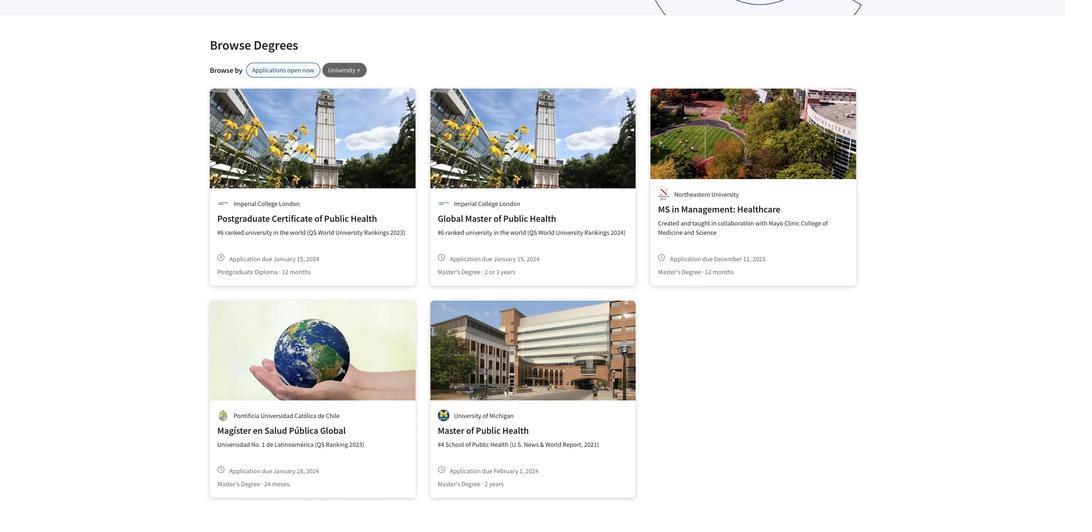 Task type: vqa. For each thing, say whether or not it's contained in the screenshot.
life
no



Task type: describe. For each thing, give the bounding box(es) containing it.
due for master
[[482, 255, 493, 263]]

news
[[524, 441, 539, 449]]

chile
[[326, 412, 340, 420]]

2 for of
[[485, 268, 488, 276]]

london for certificate
[[279, 200, 300, 208]]

0 vertical spatial and
[[681, 219, 692, 228]]

school
[[446, 441, 465, 449]]

degree for in
[[682, 268, 701, 276]]

2023) inside postgraduate certificate of public health #6 ranked university in the world (qs world university rankings 2023)
[[391, 229, 406, 237]]

master's degree · 24 meses.
[[217, 480, 291, 489]]

university inside global master of public health #6 ranked university in the world (qs world university rankings 2024)
[[556, 229, 584, 237]]

#6 for global
[[438, 229, 445, 237]]

0 vertical spatial de
[[318, 412, 325, 420]]

· for certificate
[[279, 268, 281, 276]]

london for master
[[500, 200, 521, 208]]

↑
[[357, 66, 361, 74]]

science
[[696, 229, 717, 237]]

due for in
[[703, 255, 713, 263]]

public inside postgraduate certificate of public health #6 ranked university in the world (qs world university rankings 2023)
[[324, 213, 349, 224]]

january for certificate
[[274, 255, 296, 263]]

· for master
[[482, 268, 484, 276]]

university of michigan logo image
[[438, 410, 450, 422]]

24
[[264, 480, 271, 489]]

university of michigan
[[454, 412, 514, 420]]

rankings for postgraduate certificate of public health
[[364, 229, 389, 237]]

world for master
[[511, 229, 526, 237]]

applications open now
[[252, 66, 314, 74]]

browse degrees
[[210, 37, 298, 53]]

master inside master of public health #4 school of public health (u.s. news & world report, 2021)
[[438, 425, 465, 437]]

no.
[[251, 441, 261, 449]]

1 vertical spatial and
[[684, 229, 695, 237]]

application for certificate
[[230, 255, 261, 263]]

of inside global master of public health #6 ranked university in the world (qs world university rankings 2024)
[[494, 213, 502, 224]]

in inside postgraduate certificate of public health #6 ranked university in the world (qs world university rankings 2023)
[[273, 229, 279, 237]]

12 for in
[[706, 268, 712, 276]]

pública
[[289, 425, 319, 437]]

public inside global master of public health #6 ranked university in the world (qs world university rankings 2024)
[[504, 213, 528, 224]]

imperial for postgraduate
[[234, 200, 256, 208]]

mayo
[[769, 219, 784, 228]]

in inside global master of public health #6 ranked university in the world (qs world university rankings 2024)
[[494, 229, 499, 237]]

january for en
[[274, 467, 296, 476]]

ranked for global
[[446, 229, 465, 237]]

2023
[[753, 255, 766, 263]]

&
[[540, 441, 544, 449]]

michigan
[[490, 412, 514, 420]]

28,
[[297, 467, 305, 476]]

due for certificate
[[262, 255, 272, 263]]

master's for magíster
[[217, 480, 240, 489]]

ms
[[659, 204, 671, 215]]

diploma
[[255, 268, 278, 276]]

master's degree · 2 years
[[438, 480, 504, 489]]

northeastern university
[[675, 190, 739, 199]]

pontificia universidad católica de chile logo image
[[217, 410, 229, 422]]

1 horizontal spatial universidad
[[261, 412, 293, 420]]

degree for en
[[241, 480, 260, 489]]

browse for browse by
[[210, 66, 233, 75]]

degrees
[[254, 37, 298, 53]]

meses.
[[272, 480, 291, 489]]

12 for certificate
[[282, 268, 289, 276]]

world for postgraduate certificate of public health
[[318, 229, 334, 237]]

2024)
[[611, 229, 626, 237]]

world for certificate
[[290, 229, 306, 237]]

browse by
[[210, 66, 243, 75]]

magíster
[[217, 425, 251, 437]]

postgraduate certificate of public health #6 ranked university in the world (qs world university rankings 2023)
[[217, 213, 406, 237]]

ranked for postgraduate
[[225, 229, 244, 237]]

created
[[659, 219, 680, 228]]

master's degree · 12 months
[[659, 268, 734, 276]]

· for of
[[482, 480, 484, 489]]

management:
[[682, 204, 736, 215]]

world for master of public health
[[546, 441, 562, 449]]

católica
[[295, 412, 317, 420]]

application for master
[[450, 255, 481, 263]]

imperial for global
[[454, 200, 477, 208]]

medicine
[[659, 229, 683, 237]]

global master of public health #6 ranked university in the world (qs world university rankings 2024)
[[438, 213, 626, 237]]

postgraduate for certificate
[[217, 213, 270, 224]]

2024 for global master of public health
[[527, 255, 540, 263]]

application due february 1, 2024
[[450, 467, 539, 476]]

northeastern
[[675, 190, 711, 199]]

college inside the ms in management: healthcare created and taught in collaboration with mayo clinic college of medicine and science
[[802, 219, 822, 228]]

salud
[[265, 425, 287, 437]]

open
[[287, 66, 301, 74]]

· for en
[[262, 480, 263, 489]]

the for certificate
[[280, 229, 289, 237]]

browse by group
[[246, 63, 367, 78]]

clinic
[[785, 219, 800, 228]]

health inside postgraduate certificate of public health #6 ranked university in the world (qs world university rankings 2023)
[[351, 213, 377, 224]]

due for en
[[262, 467, 272, 476]]

application due january 15, 2024 for master
[[450, 255, 540, 263]]

rankings for global master of public health
[[585, 229, 610, 237]]

postgraduate for diploma
[[217, 268, 254, 276]]

latinoamérica
[[275, 441, 314, 449]]

world for global master of public health
[[539, 229, 555, 237]]

imperial college london logo image for postgraduate certificate of public health
[[217, 198, 229, 210]]

1,
[[520, 467, 525, 476]]

imperial college london logo image for global master of public health
[[438, 198, 450, 210]]

application due january 28, 2024
[[230, 467, 319, 476]]



Task type: locate. For each thing, give the bounding box(es) containing it.
university inside postgraduate certificate of public health #6 ranked university in the world (qs world university rankings 2023)
[[245, 229, 272, 237]]

2 for public
[[485, 480, 488, 489]]

2 london from the left
[[500, 200, 521, 208]]

global inside global master of public health #6 ranked university in the world (qs world university rankings 2024)
[[438, 213, 464, 224]]

de right 1
[[267, 441, 273, 449]]

degree left "or"
[[462, 268, 481, 276]]

de
[[318, 412, 325, 420], [267, 441, 273, 449]]

world
[[318, 229, 334, 237], [539, 229, 555, 237], [546, 441, 562, 449]]

1 imperial from the left
[[234, 200, 256, 208]]

application up postgraduate diploma · 12 months
[[230, 255, 261, 263]]

ranking
[[326, 441, 348, 449]]

in up 3
[[494, 229, 499, 237]]

due left february
[[482, 467, 493, 476]]

and
[[681, 219, 692, 228], [684, 229, 695, 237]]

master inside global master of public health #6 ranked university in the world (qs world university rankings 2024)
[[465, 213, 492, 224]]

college for certificate
[[258, 200, 278, 208]]

· right diploma
[[279, 268, 281, 276]]

12 down application due december 11, 2023
[[706, 268, 712, 276]]

1 vertical spatial universidad
[[217, 441, 250, 449]]

degree for of
[[462, 480, 481, 489]]

university for master
[[466, 229, 493, 237]]

universidad
[[261, 412, 293, 420], [217, 441, 250, 449]]

application for en
[[230, 467, 261, 476]]

world
[[290, 229, 306, 237], [511, 229, 526, 237]]

application for in
[[671, 255, 702, 263]]

university inside global master of public health #6 ranked university in the world (qs world university rankings 2024)
[[466, 229, 493, 237]]

degree left 24
[[241, 480, 260, 489]]

and left taught
[[681, 219, 692, 228]]

1 rankings from the left
[[364, 229, 389, 237]]

master of public health #4 school of public health (u.s. news & world report, 2021)
[[438, 425, 600, 449]]

browse
[[210, 37, 251, 53], [210, 66, 233, 75]]

1 horizontal spatial world
[[511, 229, 526, 237]]

2 months from the left
[[713, 268, 734, 276]]

application due january 15, 2024
[[230, 255, 319, 263], [450, 255, 540, 263]]

15, down global master of public health #6 ranked university in the world (qs world university rankings 2024)
[[518, 255, 526, 263]]

2 15, from the left
[[518, 255, 526, 263]]

browse left by
[[210, 66, 233, 75]]

0 horizontal spatial imperial
[[234, 200, 256, 208]]

magíster en salud pública global universidad no. 1 de latinoamérica (qs ranking 2023)
[[217, 425, 365, 449]]

university up master's degree · 2 or 3 years
[[466, 229, 493, 237]]

ranked inside postgraduate certificate of public health #6 ranked university in the world (qs world university rankings 2023)
[[225, 229, 244, 237]]

master's for master
[[438, 480, 460, 489]]

0 vertical spatial master
[[465, 213, 492, 224]]

1 horizontal spatial university
[[466, 229, 493, 237]]

master's down 'school'
[[438, 480, 460, 489]]

january up diploma
[[274, 255, 296, 263]]

0 horizontal spatial global
[[320, 425, 346, 437]]

1 horizontal spatial 15,
[[518, 255, 526, 263]]

0 horizontal spatial imperial college london
[[234, 200, 300, 208]]

application for of
[[450, 467, 481, 476]]

1 the from the left
[[280, 229, 289, 237]]

· down application due december 11, 2023
[[703, 268, 704, 276]]

(u.s.
[[510, 441, 523, 449]]

application due january 15, 2024 up diploma
[[230, 255, 319, 263]]

· left "or"
[[482, 268, 484, 276]]

de inside magíster en salud pública global universidad no. 1 de latinoamérica (qs ranking 2023)
[[267, 441, 273, 449]]

in down certificate in the top of the page
[[273, 229, 279, 237]]

1 vertical spatial 2023)
[[350, 441, 365, 449]]

1 horizontal spatial #6
[[438, 229, 445, 237]]

1 ranked from the left
[[225, 229, 244, 237]]

application
[[230, 255, 261, 263], [450, 255, 481, 263], [671, 255, 702, 263], [230, 467, 261, 476], [450, 467, 481, 476]]

healthcare
[[738, 204, 781, 215]]

#4
[[438, 441, 445, 449]]

university inside button
[[328, 66, 356, 74]]

master's left 24
[[217, 480, 240, 489]]

january up meses.
[[274, 467, 296, 476]]

2 university from the left
[[466, 229, 493, 237]]

2 left "or"
[[485, 268, 488, 276]]

1 2 from the top
[[485, 268, 488, 276]]

0 vertical spatial postgraduate
[[217, 213, 270, 224]]

1 horizontal spatial imperial college london logo image
[[438, 198, 450, 210]]

in up science
[[712, 219, 717, 228]]

2024 right the 1,
[[526, 467, 539, 476]]

months down december
[[713, 268, 734, 276]]

due up 24
[[262, 467, 272, 476]]

1 months from the left
[[290, 268, 311, 276]]

browse up browse by
[[210, 37, 251, 53]]

2 the from the left
[[500, 229, 509, 237]]

(qs inside postgraduate certificate of public health #6 ranked university in the world (qs world university rankings 2023)
[[307, 229, 317, 237]]

2 horizontal spatial college
[[802, 219, 822, 228]]

application up master's degree · 2 or 3 years
[[450, 255, 481, 263]]

degree
[[462, 268, 481, 276], [682, 268, 701, 276], [241, 480, 260, 489], [462, 480, 481, 489]]

the inside global master of public health #6 ranked university in the world (qs world university rankings 2024)
[[500, 229, 509, 237]]

0 vertical spatial 2023)
[[391, 229, 406, 237]]

due up "or"
[[482, 255, 493, 263]]

degree for master
[[462, 268, 481, 276]]

1 horizontal spatial master
[[465, 213, 492, 224]]

northeastern university  logo image
[[659, 189, 670, 200]]

2 world from the left
[[511, 229, 526, 237]]

1
[[262, 441, 265, 449]]

0 horizontal spatial months
[[290, 268, 311, 276]]

2 imperial college london from the left
[[454, 200, 521, 208]]

2 12 from the left
[[706, 268, 712, 276]]

degree down application due december 11, 2023
[[682, 268, 701, 276]]

ranked
[[225, 229, 244, 237], [446, 229, 465, 237]]

1 horizontal spatial rankings
[[585, 229, 610, 237]]

due up master's degree · 12 months
[[703, 255, 713, 263]]

1 vertical spatial 2
[[485, 480, 488, 489]]

2 down application due february 1, 2024
[[485, 480, 488, 489]]

postgraduate
[[217, 213, 270, 224], [217, 268, 254, 276]]

rankings
[[364, 229, 389, 237], [585, 229, 610, 237]]

#6
[[217, 229, 224, 237], [438, 229, 445, 237]]

university ↑
[[328, 66, 361, 74]]

0 vertical spatial universidad
[[261, 412, 293, 420]]

with
[[756, 219, 768, 228]]

taught
[[693, 219, 711, 228]]

years
[[501, 268, 516, 276], [490, 480, 504, 489]]

1 imperial college london logo image from the left
[[217, 198, 229, 210]]

1 postgraduate from the top
[[217, 213, 270, 224]]

imperial college london logo image
[[217, 198, 229, 210], [438, 198, 450, 210]]

rankings inside global master of public health #6 ranked university in the world (qs world university rankings 2024)
[[585, 229, 610, 237]]

universidad down magíster
[[217, 441, 250, 449]]

university for certificate
[[245, 229, 272, 237]]

in
[[672, 204, 680, 215], [712, 219, 717, 228], [273, 229, 279, 237], [494, 229, 499, 237]]

and down taught
[[684, 229, 695, 237]]

1 horizontal spatial 2023)
[[391, 229, 406, 237]]

the
[[280, 229, 289, 237], [500, 229, 509, 237]]

of inside postgraduate certificate of public health #6 ranked university in the world (qs world university rankings 2023)
[[315, 213, 323, 224]]

0 horizontal spatial ranked
[[225, 229, 244, 237]]

1 horizontal spatial london
[[500, 200, 521, 208]]

of inside the ms in management: healthcare created and taught in collaboration with mayo clinic college of medicine and science
[[823, 219, 828, 228]]

master's
[[438, 268, 460, 276], [659, 268, 681, 276], [217, 480, 240, 489], [438, 480, 460, 489]]

2024 for magíster en salud pública global
[[306, 467, 319, 476]]

0 horizontal spatial world
[[290, 229, 306, 237]]

0 horizontal spatial imperial college london logo image
[[217, 198, 229, 210]]

report,
[[563, 441, 583, 449]]

college for master
[[478, 200, 498, 208]]

1 vertical spatial master
[[438, 425, 465, 437]]

15, down postgraduate certificate of public health #6 ranked university in the world (qs world university rankings 2023)
[[297, 255, 305, 263]]

college
[[258, 200, 278, 208], [478, 200, 498, 208], [802, 219, 822, 228]]

(qs for master
[[528, 229, 538, 237]]

(qs inside global master of public health #6 ranked university in the world (qs world university rankings 2024)
[[528, 229, 538, 237]]

february
[[494, 467, 519, 476]]

london
[[279, 200, 300, 208], [500, 200, 521, 208]]

of
[[315, 213, 323, 224], [494, 213, 502, 224], [823, 219, 828, 228], [483, 412, 488, 420], [466, 425, 474, 437], [466, 441, 471, 449]]

rankings inside postgraduate certificate of public health #6 ranked university in the world (qs world university rankings 2023)
[[364, 229, 389, 237]]

imperial college london for certificate
[[234, 200, 300, 208]]

1 horizontal spatial imperial
[[454, 200, 477, 208]]

world inside postgraduate certificate of public health #6 ranked university in the world (qs world university rankings 2023)
[[290, 229, 306, 237]]

2023)
[[391, 229, 406, 237], [350, 441, 365, 449]]

ms in management: healthcare created and taught in collaboration with mayo clinic college of medicine and science
[[659, 204, 828, 237]]

global inside magíster en salud pública global universidad no. 1 de latinoamérica (qs ranking 2023)
[[320, 425, 346, 437]]

2024
[[306, 255, 319, 263], [527, 255, 540, 263], [306, 467, 319, 476], [526, 467, 539, 476]]

2024 for postgraduate certificate of public health
[[306, 255, 319, 263]]

en
[[253, 425, 263, 437]]

12 right diploma
[[282, 268, 289, 276]]

months right diploma
[[290, 268, 311, 276]]

2024 for master of public health
[[526, 467, 539, 476]]

application due december 11, 2023
[[671, 255, 766, 263]]

2 2 from the top
[[485, 480, 488, 489]]

2024 down postgraduate certificate of public health #6 ranked university in the world (qs world university rankings 2023)
[[306, 255, 319, 263]]

pontificia
[[234, 412, 259, 420]]

2 rankings from the left
[[585, 229, 610, 237]]

by
[[235, 66, 243, 75]]

2024 down global master of public health #6 ranked university in the world (qs world university rankings 2024)
[[527, 255, 540, 263]]

master's degree · 2 or 3 years
[[438, 268, 516, 276]]

collaboration
[[718, 219, 755, 228]]

1 vertical spatial postgraduate
[[217, 268, 254, 276]]

world inside global master of public health #6 ranked university in the world (qs world university rankings 2024)
[[511, 229, 526, 237]]

1 horizontal spatial college
[[478, 200, 498, 208]]

0 horizontal spatial universidad
[[217, 441, 250, 449]]

universidad up salud
[[261, 412, 293, 420]]

due
[[262, 255, 272, 263], [482, 255, 493, 263], [703, 255, 713, 263], [262, 467, 272, 476], [482, 467, 493, 476]]

(qs
[[307, 229, 317, 237], [528, 229, 538, 237], [315, 441, 325, 449]]

degree down application due february 1, 2024
[[462, 480, 481, 489]]

university inside postgraduate certificate of public health #6 ranked university in the world (qs world university rankings 2023)
[[336, 229, 363, 237]]

2023) inside magíster en salud pública global universidad no. 1 de latinoamérica (qs ranking 2023)
[[350, 441, 365, 449]]

0 horizontal spatial #6
[[217, 229, 224, 237]]

postgraduate diploma · 12 months
[[217, 268, 311, 276]]

2
[[485, 268, 488, 276], [485, 480, 488, 489]]

imperial college london
[[234, 200, 300, 208], [454, 200, 521, 208]]

de left chile
[[318, 412, 325, 420]]

1 horizontal spatial imperial college london
[[454, 200, 521, 208]]

0 vertical spatial global
[[438, 213, 464, 224]]

0 horizontal spatial rankings
[[364, 229, 389, 237]]

application up master's degree · 12 months
[[671, 255, 702, 263]]

Applications open now button
[[246, 63, 320, 78]]

the for master
[[500, 229, 509, 237]]

application up master's degree · 24 meses.
[[230, 467, 261, 476]]

· down application due february 1, 2024
[[482, 480, 484, 489]]

master
[[465, 213, 492, 224], [438, 425, 465, 437]]

global
[[438, 213, 464, 224], [320, 425, 346, 437]]

1 vertical spatial years
[[490, 480, 504, 489]]

1 application due january 15, 2024 from the left
[[230, 255, 319, 263]]

3
[[497, 268, 500, 276]]

due for of
[[482, 467, 493, 476]]

university
[[245, 229, 272, 237], [466, 229, 493, 237]]

pontificia universidad católica de chile
[[234, 412, 340, 420]]

now
[[303, 66, 314, 74]]

certificate
[[272, 213, 313, 224]]

world inside global master of public health #6 ranked university in the world (qs world university rankings 2024)
[[539, 229, 555, 237]]

master's down medicine
[[659, 268, 681, 276]]

master's for global
[[438, 268, 460, 276]]

0 horizontal spatial 15,
[[297, 255, 305, 263]]

1 12 from the left
[[282, 268, 289, 276]]

0 horizontal spatial the
[[280, 229, 289, 237]]

in right ms
[[672, 204, 680, 215]]

months for of
[[290, 268, 311, 276]]

0 horizontal spatial application due january 15, 2024
[[230, 255, 319, 263]]

1 university from the left
[[245, 229, 272, 237]]

health inside global master of public health #6 ranked university in the world (qs world university rankings 2024)
[[530, 213, 557, 224]]

application due january 15, 2024 up "or"
[[450, 255, 540, 263]]

world inside postgraduate certificate of public health #6 ranked university in the world (qs world university rankings 2023)
[[318, 229, 334, 237]]

months
[[290, 268, 311, 276], [713, 268, 734, 276]]

0 horizontal spatial 12
[[282, 268, 289, 276]]

0 horizontal spatial de
[[267, 441, 273, 449]]

the inside postgraduate certificate of public health #6 ranked university in the world (qs world university rankings 2023)
[[280, 229, 289, 237]]

1 browse from the top
[[210, 37, 251, 53]]

0 horizontal spatial master
[[438, 425, 465, 437]]

2 imperial college london logo image from the left
[[438, 198, 450, 210]]

1 horizontal spatial 12
[[706, 268, 712, 276]]

1 horizontal spatial ranked
[[446, 229, 465, 237]]

years down application due february 1, 2024
[[490, 480, 504, 489]]

january up 3
[[494, 255, 516, 263]]

1 imperial college london from the left
[[234, 200, 300, 208]]

2 ranked from the left
[[446, 229, 465, 237]]

11,
[[744, 255, 752, 263]]

months for management:
[[713, 268, 734, 276]]

1 horizontal spatial the
[[500, 229, 509, 237]]

london up global master of public health #6 ranked university in the world (qs world university rankings 2024)
[[500, 200, 521, 208]]

2 postgraduate from the top
[[217, 268, 254, 276]]

1 horizontal spatial global
[[438, 213, 464, 224]]

applications
[[252, 66, 286, 74]]

1 vertical spatial global
[[320, 425, 346, 437]]

#6 inside global master of public health #6 ranked university in the world (qs world university rankings 2024)
[[438, 229, 445, 237]]

application up "master's degree · 2 years"
[[450, 467, 481, 476]]

master's left "or"
[[438, 268, 460, 276]]

universidad inside magíster en salud pública global universidad no. 1 de latinoamérica (qs ranking 2023)
[[217, 441, 250, 449]]

2 application due january 15, 2024 from the left
[[450, 255, 540, 263]]

january for master
[[494, 255, 516, 263]]

1 horizontal spatial application due january 15, 2024
[[450, 255, 540, 263]]

years right 3
[[501, 268, 516, 276]]

london up certificate in the top of the page
[[279, 200, 300, 208]]

(qs inside magíster en salud pública global universidad no. 1 de latinoamérica (qs ranking 2023)
[[315, 441, 325, 449]]

1 london from the left
[[279, 200, 300, 208]]

december
[[715, 255, 742, 263]]

0 horizontal spatial london
[[279, 200, 300, 208]]

1 vertical spatial browse
[[210, 66, 233, 75]]

0 horizontal spatial college
[[258, 200, 278, 208]]

0 horizontal spatial 2023)
[[350, 441, 365, 449]]

or
[[490, 268, 495, 276]]

1 #6 from the left
[[217, 229, 224, 237]]

due up diploma
[[262, 255, 272, 263]]

#6 for postgraduate
[[217, 229, 224, 237]]

2 #6 from the left
[[438, 229, 445, 237]]

2 imperial from the left
[[454, 200, 477, 208]]

ranked inside global master of public health #6 ranked university in the world (qs world university rankings 2024)
[[446, 229, 465, 237]]

15, for master
[[518, 255, 526, 263]]

university down certificate in the top of the page
[[245, 229, 272, 237]]

1 world from the left
[[290, 229, 306, 237]]

university
[[328, 66, 356, 74], [712, 190, 739, 199], [336, 229, 363, 237], [556, 229, 584, 237], [454, 412, 482, 420]]

0 vertical spatial 2
[[485, 268, 488, 276]]

postgraduate inside postgraduate certificate of public health #6 ranked university in the world (qs world university rankings 2023)
[[217, 213, 270, 224]]

imperial college london for master
[[454, 200, 521, 208]]

world inside master of public health #4 school of public health (u.s. news & world report, 2021)
[[546, 441, 562, 449]]

1 vertical spatial de
[[267, 441, 273, 449]]

#6 inside postgraduate certificate of public health #6 ranked university in the world (qs world university rankings 2023)
[[217, 229, 224, 237]]

1 15, from the left
[[297, 255, 305, 263]]

0 vertical spatial browse
[[210, 37, 251, 53]]

(qs for certificate
[[307, 229, 317, 237]]

0 horizontal spatial university
[[245, 229, 272, 237]]

0 vertical spatial years
[[501, 268, 516, 276]]

master's for ms
[[659, 268, 681, 276]]

application due january 15, 2024 for certificate
[[230, 255, 319, 263]]

1 horizontal spatial de
[[318, 412, 325, 420]]

· left 24
[[262, 480, 263, 489]]

12
[[282, 268, 289, 276], [706, 268, 712, 276]]

15, for certificate
[[297, 255, 305, 263]]

2 browse from the top
[[210, 66, 233, 75]]

browse for browse degrees
[[210, 37, 251, 53]]

2021)
[[585, 441, 600, 449]]

University ↑ button
[[322, 63, 367, 78]]

· for in
[[703, 268, 704, 276]]

health
[[351, 213, 377, 224], [530, 213, 557, 224], [503, 425, 529, 437], [491, 441, 509, 449]]

2024 right 28,
[[306, 467, 319, 476]]

1 horizontal spatial months
[[713, 268, 734, 276]]

·
[[279, 268, 281, 276], [482, 268, 484, 276], [703, 268, 704, 276], [262, 480, 263, 489], [482, 480, 484, 489]]



